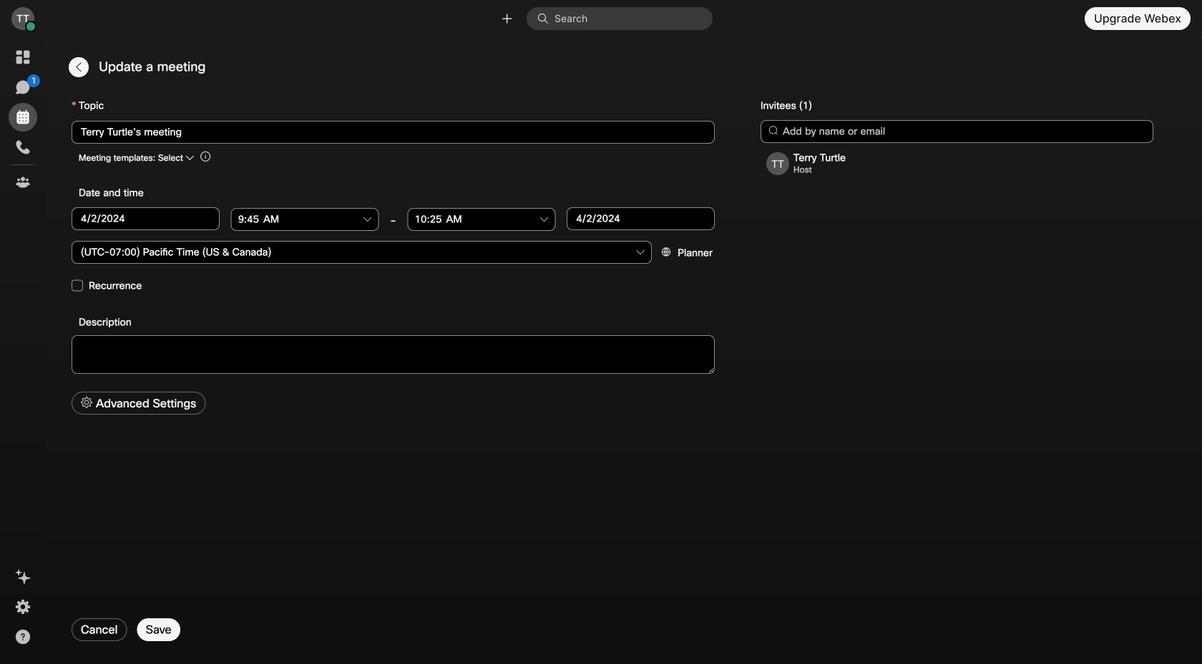 Task type: locate. For each thing, give the bounding box(es) containing it.
webex tab list
[[9, 43, 40, 197]]

navigation
[[0, 37, 46, 665]]



Task type: vqa. For each thing, say whether or not it's contained in the screenshot.
Webex tab list
yes



